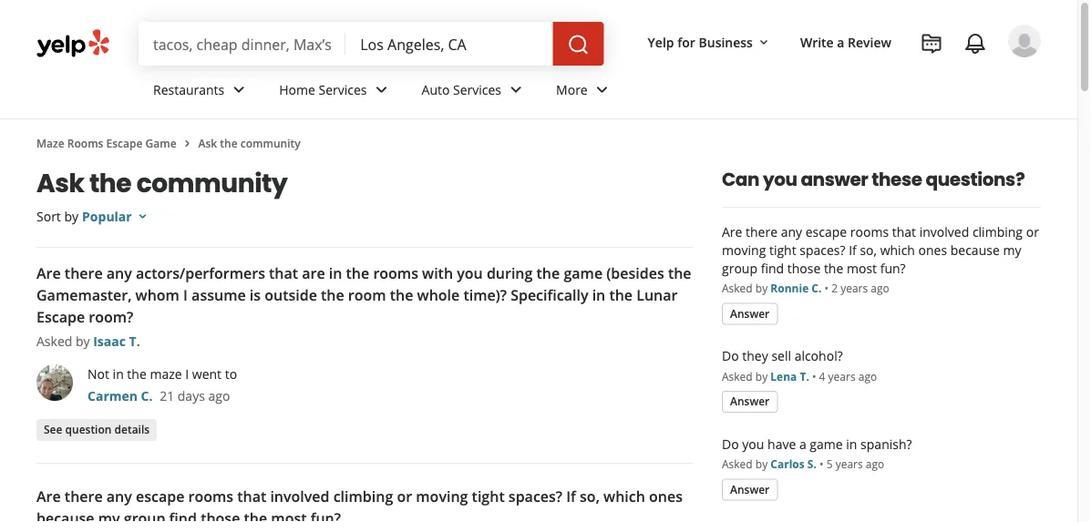 Task type: locate. For each thing, give the bounding box(es) containing it.
24 chevron down v2 image inside restaurants link
[[228, 79, 250, 101]]

in up 5 years ago
[[846, 435, 857, 453]]

review
[[848, 33, 892, 51]]

24 chevron down v2 image left auto
[[371, 79, 393, 101]]

answer link down 'asked by lena t.'
[[722, 391, 778, 413]]

game inside are there any actors/performers that are in the rooms with you during the game (besides the gamemaster, whom i assume is outside the room the whole time)? specifically in the lunar escape room? asked by isaac t.
[[564, 263, 603, 283]]

notifications image
[[965, 33, 986, 55]]

auto
[[422, 81, 450, 98]]

24 chevron down v2 image
[[371, 79, 393, 101], [505, 79, 527, 101]]

0 vertical spatial game
[[564, 263, 603, 283]]

c. left 21
[[141, 387, 153, 404]]

0 horizontal spatial t.
[[129, 332, 140, 350]]

c. left 2
[[812, 281, 822, 296]]

a right 'write'
[[837, 33, 845, 51]]

popular
[[82, 207, 132, 225]]

years right 2
[[841, 281, 868, 296]]

c.
[[812, 281, 822, 296], [141, 387, 153, 404]]

1 vertical spatial answer link
[[722, 391, 778, 413]]

maze rooms escape game
[[36, 135, 176, 150]]

auto services link
[[407, 66, 542, 119]]

lunar
[[637, 285, 678, 305]]

1 horizontal spatial fun?
[[880, 259, 906, 277]]

i
[[183, 285, 188, 305], [185, 365, 189, 382]]

sort by
[[36, 207, 78, 225]]

1 answer from the top
[[730, 306, 770, 321]]

these
[[872, 167, 922, 192]]

ago down spanish?
[[866, 457, 885, 472]]

0 vertical spatial do
[[722, 347, 739, 365]]

1 vertical spatial find
[[169, 509, 197, 522]]

0 vertical spatial most
[[847, 259, 877, 277]]

0 vertical spatial spaces?
[[800, 241, 846, 258]]

answer link down asked by ronnie c.
[[722, 303, 778, 325]]

because down 'see'
[[36, 509, 94, 522]]

none field find
[[153, 34, 331, 54]]

ask the community down game
[[36, 165, 287, 201]]

1 vertical spatial 16 chevron down v2 image
[[136, 209, 150, 224]]

isaac t. link
[[93, 332, 140, 350]]

1 vertical spatial group
[[124, 509, 165, 522]]

do
[[722, 347, 739, 365], [722, 435, 739, 453]]

1 none field from the left
[[153, 34, 331, 54]]

answer link down asked by carlos s.
[[722, 479, 778, 501]]

involved
[[920, 223, 969, 240], [270, 487, 330, 506]]

1 vertical spatial any
[[106, 263, 132, 283]]

2 none field from the left
[[360, 34, 538, 54]]

home services
[[279, 81, 367, 98]]

1 horizontal spatial a
[[837, 33, 845, 51]]

there up gamemaster,
[[65, 263, 103, 283]]

1 horizontal spatial if
[[849, 241, 857, 258]]

1 horizontal spatial tight
[[769, 241, 796, 258]]

answer down asked by ronnie c.
[[730, 306, 770, 321]]

ones
[[919, 241, 947, 258], [649, 487, 683, 506]]

not in the maze i went to carmen c. 21 days ago
[[88, 365, 237, 404]]

16 chevron down v2 image inside "popular" dropdown button
[[136, 209, 150, 224]]

answer down asked by carlos s.
[[730, 482, 770, 497]]

3 answer from the top
[[730, 482, 770, 497]]

1 vertical spatial do
[[722, 435, 739, 453]]

there down "question"
[[65, 487, 103, 506]]

by
[[64, 207, 78, 225], [756, 281, 768, 296], [76, 332, 90, 350], [756, 369, 768, 384], [756, 457, 768, 472]]

0 horizontal spatial find
[[169, 509, 197, 522]]

are there any escape rooms that involved climbing or moving tight spaces? if so, which ones because my group find those the most fun?
[[722, 223, 1039, 277], [36, 487, 683, 522]]

1 24 chevron down v2 image from the left
[[371, 79, 393, 101]]

climbing
[[973, 223, 1023, 240], [333, 487, 393, 506]]

is
[[250, 285, 261, 305]]

escape down answer
[[806, 223, 847, 240]]

16 chevron down v2 image
[[757, 35, 771, 50], [136, 209, 150, 224]]

0 vertical spatial escape
[[106, 135, 143, 150]]

answer down 'asked by lena t.'
[[730, 394, 770, 409]]

1 horizontal spatial those
[[787, 259, 821, 277]]

they
[[742, 347, 768, 365]]

2 do from the top
[[722, 435, 739, 453]]

ask the community
[[198, 135, 301, 150], [36, 165, 287, 201]]

24 chevron down v2 image
[[228, 79, 250, 101], [591, 79, 613, 101]]

16 chevron down v2 image for yelp for business
[[757, 35, 771, 50]]

ago for do you have a game in spanish?
[[866, 457, 885, 472]]

0 horizontal spatial my
[[98, 509, 120, 522]]

5 years ago
[[827, 457, 885, 472]]

0 horizontal spatial 16 chevron down v2 image
[[136, 209, 150, 224]]

you up time)?
[[457, 263, 483, 283]]

1 horizontal spatial or
[[1026, 223, 1039, 240]]

i left went
[[185, 365, 189, 382]]

answer for do they sell alcohol?
[[730, 394, 770, 409]]

1 vertical spatial which
[[604, 487, 645, 506]]

0 horizontal spatial rooms
[[188, 487, 233, 506]]

Near text field
[[360, 34, 538, 54]]

24 chevron down v2 image right more
[[591, 79, 613, 101]]

0 vertical spatial my
[[1003, 241, 1022, 258]]

24 chevron down v2 image inside auto services link
[[505, 79, 527, 101]]

ago right 4
[[859, 369, 877, 384]]

are down can
[[722, 223, 743, 240]]

1 24 chevron down v2 image from the left
[[228, 79, 250, 101]]

2 24 chevron down v2 image from the left
[[505, 79, 527, 101]]

ask right 16 chevron right v2 image at top left
[[198, 135, 217, 150]]

0 horizontal spatial so,
[[580, 487, 600, 506]]

so,
[[860, 241, 877, 258], [580, 487, 600, 506]]

group up asked by ronnie c.
[[722, 259, 758, 277]]

with
[[422, 263, 453, 283]]

1 vertical spatial climbing
[[333, 487, 393, 506]]

0 vertical spatial years
[[841, 281, 868, 296]]

1 horizontal spatial c.
[[812, 281, 822, 296]]

escape down gamemaster,
[[36, 307, 85, 327]]

ago right 2
[[871, 281, 890, 296]]

ask up sort by
[[36, 165, 84, 201]]

game up specifically
[[564, 263, 603, 283]]

question
[[65, 422, 112, 437]]

1 vertical spatial ask the community
[[36, 165, 287, 201]]

0 horizontal spatial none field
[[153, 34, 331, 54]]

2 services from the left
[[453, 81, 501, 98]]

None field
[[153, 34, 331, 54], [360, 34, 538, 54]]

24 chevron down v2 image right auto services
[[505, 79, 527, 101]]

answer link
[[722, 303, 778, 325], [722, 391, 778, 413], [722, 479, 778, 501]]

1 vertical spatial there
[[65, 263, 103, 283]]

any up gamemaster,
[[106, 263, 132, 283]]

in right are
[[329, 263, 342, 283]]

i inside not in the maze i went to carmen c. 21 days ago
[[185, 365, 189, 382]]

you right can
[[763, 167, 797, 192]]

1 horizontal spatial 24 chevron down v2 image
[[505, 79, 527, 101]]

0 vertical spatial are there any escape rooms that involved climbing or moving tight spaces? if so, which ones because my group find those the most fun?
[[722, 223, 1039, 277]]

see question details
[[44, 422, 150, 437]]

maze rooms escape game link
[[36, 135, 176, 150]]

1 vertical spatial are
[[36, 263, 61, 283]]

do for do they sell alcohol?
[[722, 347, 739, 365]]

yelp for business
[[648, 33, 753, 51]]

1 vertical spatial i
[[185, 365, 189, 382]]

ronnie c. link
[[771, 281, 822, 296]]

2
[[832, 281, 838, 296]]

services right auto
[[453, 81, 501, 98]]

1 horizontal spatial are there any escape rooms that involved climbing or moving tight spaces? if so, which ones because my group find those the most fun?
[[722, 223, 1039, 277]]

escape
[[106, 135, 143, 150], [36, 307, 85, 327]]

1 vertical spatial so,
[[580, 487, 600, 506]]

asked for do you have a game in spanish?
[[722, 457, 753, 472]]

game up 5
[[810, 435, 843, 453]]

1 horizontal spatial spaces?
[[800, 241, 846, 258]]

0 vertical spatial answer link
[[722, 303, 778, 325]]

1 horizontal spatial group
[[722, 259, 758, 277]]

by left isaac
[[76, 332, 90, 350]]

escape down details
[[136, 487, 184, 506]]

none field near
[[360, 34, 538, 54]]

0 vertical spatial escape
[[806, 223, 847, 240]]

1 vertical spatial because
[[36, 509, 94, 522]]

do you have a game in spanish?
[[722, 435, 912, 453]]

1 horizontal spatial 16 chevron down v2 image
[[757, 35, 771, 50]]

1 horizontal spatial find
[[761, 259, 784, 277]]

0 vertical spatial rooms
[[850, 223, 889, 240]]

most
[[847, 259, 877, 277], [271, 509, 307, 522]]

are down 'see'
[[36, 487, 61, 506]]

1 vertical spatial rooms
[[373, 263, 418, 283]]

2 answer from the top
[[730, 394, 770, 409]]

in
[[329, 263, 342, 283], [592, 285, 606, 305], [113, 365, 124, 382], [846, 435, 857, 453]]

do left they
[[722, 347, 739, 365]]

None search field
[[139, 22, 608, 66]]

1 services from the left
[[319, 81, 367, 98]]

2 24 chevron down v2 image from the left
[[591, 79, 613, 101]]

16 chevron down v2 image for popular
[[136, 209, 150, 224]]

1 vertical spatial moving
[[416, 487, 468, 506]]

0 vertical spatial fun?
[[880, 259, 906, 277]]

asked left ronnie
[[722, 281, 753, 296]]

0 horizontal spatial 24 chevron down v2 image
[[228, 79, 250, 101]]

you up asked by carlos s.
[[742, 435, 764, 453]]

1 horizontal spatial involved
[[920, 223, 969, 240]]

you
[[763, 167, 797, 192], [457, 263, 483, 283], [742, 435, 764, 453]]

find
[[761, 259, 784, 277], [169, 509, 197, 522]]

16 chevron down v2 image inside yelp for business button
[[757, 35, 771, 50]]

0 vertical spatial any
[[781, 223, 802, 240]]

services right home
[[319, 81, 367, 98]]

1 horizontal spatial that
[[269, 263, 298, 283]]

or
[[1026, 223, 1039, 240], [397, 487, 412, 506]]

2 vertical spatial answer
[[730, 482, 770, 497]]

1 do from the top
[[722, 347, 739, 365]]

0 horizontal spatial escape
[[36, 307, 85, 327]]

do up asked by carlos s.
[[722, 435, 739, 453]]

by left the carlos
[[756, 457, 768, 472]]

game
[[564, 263, 603, 283], [810, 435, 843, 453]]

24 chevron down v2 image for restaurants
[[228, 79, 250, 101]]

in right not
[[113, 365, 124, 382]]

0 vertical spatial i
[[183, 285, 188, 305]]

room
[[348, 285, 386, 305]]

by right sort
[[64, 207, 78, 225]]

lena
[[771, 369, 797, 384]]

sell
[[772, 347, 791, 365]]

any inside are there any actors/performers that are in the rooms with you during the game (besides the gamemaster, whom i assume is outside the room the whole time)? specifically in the lunar escape room? asked by isaac t.
[[106, 263, 132, 283]]

more
[[556, 81, 588, 98]]

1 horizontal spatial my
[[1003, 241, 1022, 258]]

1 vertical spatial tight
[[472, 487, 505, 506]]

by for sort by
[[64, 207, 78, 225]]

1 vertical spatial escape
[[36, 307, 85, 327]]

0 vertical spatial 16 chevron down v2 image
[[757, 35, 771, 50]]

questions?
[[926, 167, 1025, 192]]

years right 5
[[836, 457, 863, 472]]

community down home
[[240, 135, 301, 150]]

none field up auto services
[[360, 34, 538, 54]]

24 chevron down v2 image inside more link
[[591, 79, 613, 101]]

a right have
[[799, 435, 807, 453]]

by down they
[[756, 369, 768, 384]]

asked down gamemaster,
[[36, 332, 72, 350]]

by left ronnie
[[756, 281, 768, 296]]

details
[[114, 422, 150, 437]]

isaac
[[93, 332, 126, 350]]

1 vertical spatial that
[[269, 263, 298, 283]]

yelp
[[648, 33, 674, 51]]

1 vertical spatial involved
[[270, 487, 330, 506]]

years
[[841, 281, 868, 296], [828, 369, 856, 384], [836, 457, 863, 472]]

ago
[[871, 281, 890, 296], [859, 369, 877, 384], [208, 387, 230, 404], [866, 457, 885, 472]]

0 horizontal spatial if
[[566, 487, 576, 506]]

a
[[837, 33, 845, 51], [799, 435, 807, 453]]

1 horizontal spatial most
[[847, 259, 877, 277]]

asked
[[722, 281, 753, 296], [36, 332, 72, 350], [722, 369, 753, 384], [722, 457, 753, 472]]

maze
[[36, 135, 64, 150]]

any
[[781, 223, 802, 240], [106, 263, 132, 283], [106, 487, 132, 506]]

2 answer link from the top
[[722, 391, 778, 413]]

escape
[[806, 223, 847, 240], [136, 487, 184, 506]]

group
[[722, 259, 758, 277], [124, 509, 165, 522]]

if
[[849, 241, 857, 258], [566, 487, 576, 506]]

there down can
[[746, 223, 778, 240]]

0 vertical spatial moving
[[722, 241, 766, 258]]

16 chevron down v2 image right the popular
[[136, 209, 150, 224]]

t. inside are there any actors/performers that are in the rooms with you during the game (besides the gamemaster, whom i assume is outside the room the whole time)? specifically in the lunar escape room? asked by isaac t.
[[129, 332, 140, 350]]

0 horizontal spatial game
[[564, 263, 603, 283]]

1 answer link from the top
[[722, 303, 778, 325]]

none field up restaurants link
[[153, 34, 331, 54]]

16 chevron down v2 image right business
[[757, 35, 771, 50]]

room?
[[89, 307, 133, 327]]

0 vertical spatial are
[[722, 223, 743, 240]]

2 vertical spatial that
[[237, 487, 266, 506]]

are up gamemaster,
[[36, 263, 61, 283]]

0 vertical spatial those
[[787, 259, 821, 277]]

ago for are there any escape rooms that involved climbing or moving tight spaces? if so, which ones because my group find those the most fun?
[[871, 281, 890, 296]]

0 horizontal spatial fun?
[[311, 509, 341, 522]]

ask the community right 16 chevron right v2 image at top left
[[198, 135, 301, 150]]

business categories element
[[139, 66, 1041, 119]]

0 vertical spatial a
[[837, 33, 845, 51]]

2 years ago
[[832, 281, 890, 296]]

services
[[319, 81, 367, 98], [453, 81, 501, 98]]

because down the questions? on the top
[[951, 241, 1000, 258]]

community down 16 chevron right v2 image at top left
[[136, 165, 287, 201]]

1 vertical spatial years
[[828, 369, 856, 384]]

home services link
[[265, 66, 407, 119]]

yelp for business button
[[641, 26, 779, 58]]

my down see question details link
[[98, 509, 120, 522]]

any up ronnie
[[781, 223, 802, 240]]

services inside "link"
[[319, 81, 367, 98]]

t. left 4
[[800, 369, 809, 384]]

write a review
[[800, 33, 892, 51]]

do they sell alcohol?
[[722, 347, 843, 365]]

rooms
[[850, 223, 889, 240], [373, 263, 418, 283], [188, 487, 233, 506]]

years right 4
[[828, 369, 856, 384]]

0 horizontal spatial or
[[397, 487, 412, 506]]

my down the questions? on the top
[[1003, 241, 1022, 258]]

1 vertical spatial t.
[[800, 369, 809, 384]]

asked down they
[[722, 369, 753, 384]]

escape left game
[[106, 135, 143, 150]]

restaurants link
[[139, 66, 265, 119]]

1 horizontal spatial rooms
[[373, 263, 418, 283]]

ago down to
[[208, 387, 230, 404]]

escape inside are there any actors/performers that are in the rooms with you during the game (besides the gamemaster, whom i assume is outside the room the whole time)? specifically in the lunar escape room? asked by isaac t.
[[36, 307, 85, 327]]

asked left the carlos
[[722, 457, 753, 472]]

see question details link
[[36, 419, 157, 441]]

that
[[892, 223, 916, 240], [269, 263, 298, 283], [237, 487, 266, 506]]

i down "actors/performers"
[[183, 285, 188, 305]]

24 chevron down v2 image down find text field
[[228, 79, 250, 101]]

any down details
[[106, 487, 132, 506]]

0 vertical spatial tight
[[769, 241, 796, 258]]

group down details
[[124, 509, 165, 522]]

ask
[[198, 135, 217, 150], [36, 165, 84, 201]]

Find text field
[[153, 34, 331, 54]]

24 chevron down v2 image inside home services "link"
[[371, 79, 393, 101]]

sort
[[36, 207, 61, 225]]

3 answer link from the top
[[722, 479, 778, 501]]

a inside "write a review" link
[[837, 33, 845, 51]]

see
[[44, 422, 62, 437]]

actors/performers
[[136, 263, 265, 283]]

0 horizontal spatial most
[[271, 509, 307, 522]]

t. right isaac
[[129, 332, 140, 350]]

lena t. link
[[771, 369, 809, 384]]

in right specifically
[[592, 285, 606, 305]]

answer
[[730, 306, 770, 321], [730, 394, 770, 409], [730, 482, 770, 497]]

0 horizontal spatial ask
[[36, 165, 84, 201]]

went
[[192, 365, 222, 382]]



Task type: vqa. For each thing, say whether or not it's contained in the screenshot.
"See question details" link
yes



Task type: describe. For each thing, give the bounding box(es) containing it.
there inside are there any actors/performers that are in the rooms with you during the game (besides the gamemaster, whom i assume is outside the room the whole time)? specifically in the lunar escape room? asked by isaac t.
[[65, 263, 103, 283]]

popular button
[[82, 207, 150, 225]]

by for asked by lena t.
[[756, 369, 768, 384]]

ago for do they sell alcohol?
[[859, 369, 877, 384]]

2 horizontal spatial that
[[892, 223, 916, 240]]

that inside are there any actors/performers that are in the rooms with you during the game (besides the gamemaster, whom i assume is outside the room the whole time)? specifically in the lunar escape room? asked by isaac t.
[[269, 263, 298, 283]]

answer link for are there any escape rooms that involved climbing or moving tight spaces? if so, which ones because my group find those the most fun?
[[722, 303, 778, 325]]

asked inside are there any actors/performers that are in the rooms with you during the game (besides the gamemaster, whom i assume is outside the room the whole time)? specifically in the lunar escape room? asked by isaac t.
[[36, 332, 72, 350]]

1 vertical spatial game
[[810, 435, 843, 453]]

for
[[678, 33, 696, 51]]

1 vertical spatial my
[[98, 509, 120, 522]]

rooms inside are there any actors/performers that are in the rooms with you during the game (besides the gamemaster, whom i assume is outside the room the whole time)? specifically in the lunar escape room? asked by isaac t.
[[373, 263, 418, 283]]

carmen
[[88, 387, 138, 404]]

1 vertical spatial ones
[[649, 487, 683, 506]]

search image
[[568, 34, 589, 56]]

alcohol?
[[795, 347, 843, 365]]

i inside are there any actors/performers that are in the rooms with you during the game (besides the gamemaster, whom i assume is outside the room the whole time)? specifically in the lunar escape room? asked by isaac t.
[[183, 285, 188, 305]]

home
[[279, 81, 315, 98]]

1 vertical spatial are there any escape rooms that involved climbing or moving tight spaces? if so, which ones because my group find those the most fun?
[[36, 487, 683, 522]]

assume
[[192, 285, 246, 305]]

specifically
[[511, 285, 588, 305]]

have
[[768, 435, 796, 453]]

2 horizontal spatial rooms
[[850, 223, 889, 240]]

24 chevron down v2 image for home services
[[371, 79, 393, 101]]

can
[[722, 167, 760, 192]]

the inside not in the maze i went to carmen c. 21 days ago
[[127, 365, 147, 382]]

are
[[302, 263, 325, 283]]

days
[[178, 387, 205, 404]]

0 vertical spatial or
[[1026, 223, 1039, 240]]

to
[[225, 365, 237, 382]]

can you answer these questions?
[[722, 167, 1025, 192]]

asked by carlos s.
[[722, 457, 817, 472]]

years for alcohol?
[[828, 369, 856, 384]]

answer
[[801, 167, 868, 192]]

years for escape
[[841, 281, 868, 296]]

0 vertical spatial if
[[849, 241, 857, 258]]

1 horizontal spatial moving
[[722, 241, 766, 258]]

0 vertical spatial which
[[880, 241, 915, 258]]

answer for are there any escape rooms that involved climbing or moving tight spaces? if so, which ones because my group find those the most fun?
[[730, 306, 770, 321]]

asked by lena t.
[[722, 369, 809, 384]]

asked by ronnie c.
[[722, 281, 822, 296]]

0 horizontal spatial escape
[[136, 487, 184, 506]]

are there any actors/performers that are in the rooms with you during the game (besides the gamemaster, whom i assume is outside the room the whole time)? specifically in the lunar escape room? asked by isaac t.
[[36, 263, 692, 350]]

0 vertical spatial ask the community
[[198, 135, 301, 150]]

1 horizontal spatial t.
[[800, 369, 809, 384]]

auto services
[[422, 81, 501, 98]]

whom
[[135, 285, 180, 305]]

1 horizontal spatial so,
[[860, 241, 877, 258]]

projects image
[[921, 33, 943, 55]]

more link
[[542, 66, 628, 119]]

0 vertical spatial community
[[240, 135, 301, 150]]

2 vertical spatial are
[[36, 487, 61, 506]]

answer link for do they sell alcohol?
[[722, 391, 778, 413]]

not
[[88, 365, 109, 382]]

0 horizontal spatial group
[[124, 509, 165, 522]]

4 years ago
[[819, 369, 877, 384]]

in inside not in the maze i went to carmen c. 21 days ago
[[113, 365, 124, 382]]

are inside are there any actors/performers that are in the rooms with you during the game (besides the gamemaster, whom i assume is outside the room the whole time)? specifically in the lunar escape room? asked by isaac t.
[[36, 263, 61, 283]]

0 vertical spatial group
[[722, 259, 758, 277]]

business
[[699, 33, 753, 51]]

21
[[160, 387, 174, 404]]

ronnie
[[771, 281, 809, 296]]

ago inside not in the maze i went to carmen c. 21 days ago
[[208, 387, 230, 404]]

by inside are there any actors/performers that are in the rooms with you during the game (besides the gamemaster, whom i assume is outside the room the whole time)? specifically in the lunar escape room? asked by isaac t.
[[76, 332, 90, 350]]

answer for do you have a game in spanish?
[[730, 482, 770, 497]]

by for asked by carlos s.
[[756, 457, 768, 472]]

1 vertical spatial community
[[136, 165, 287, 201]]

16 chevron right v2 image
[[180, 136, 195, 151]]

1 vertical spatial most
[[271, 509, 307, 522]]

1 horizontal spatial escape
[[806, 223, 847, 240]]

2 vertical spatial any
[[106, 487, 132, 506]]

24 chevron down v2 image for auto services
[[505, 79, 527, 101]]

24 chevron down v2 image for more
[[591, 79, 613, 101]]

during
[[487, 263, 533, 283]]

0 horizontal spatial that
[[237, 487, 266, 506]]

0 horizontal spatial climbing
[[333, 487, 393, 506]]

1 vertical spatial if
[[566, 487, 576, 506]]

2 vertical spatial rooms
[[188, 487, 233, 506]]

0 horizontal spatial moving
[[416, 487, 468, 506]]

0 horizontal spatial involved
[[270, 487, 330, 506]]

by for asked by ronnie c.
[[756, 281, 768, 296]]

asked for are there any escape rooms that involved climbing or moving tight spaces? if so, which ones because my group find those the most fun?
[[722, 281, 753, 296]]

4
[[819, 369, 825, 384]]

outside
[[265, 285, 317, 305]]

0 horizontal spatial those
[[201, 509, 240, 522]]

write
[[800, 33, 834, 51]]

1 vertical spatial or
[[397, 487, 412, 506]]

rooms
[[67, 135, 103, 150]]

answer link for do you have a game in spanish?
[[722, 479, 778, 501]]

s.
[[808, 457, 817, 472]]

you for can
[[763, 167, 797, 192]]

0 horizontal spatial tight
[[472, 487, 505, 506]]

1 horizontal spatial ones
[[919, 241, 947, 258]]

time)?
[[463, 285, 507, 305]]

1 vertical spatial a
[[799, 435, 807, 453]]

do for do you have a game in spanish?
[[722, 435, 739, 453]]

years for a
[[836, 457, 863, 472]]

1 vertical spatial ask
[[36, 165, 84, 201]]

0 vertical spatial ask
[[198, 135, 217, 150]]

asked for do they sell alcohol?
[[722, 369, 753, 384]]

you inside are there any actors/performers that are in the rooms with you during the game (besides the gamemaster, whom i assume is outside the room the whole time)? specifically in the lunar escape room? asked by isaac t.
[[457, 263, 483, 283]]

services for home services
[[319, 81, 367, 98]]

carlos s. link
[[771, 457, 817, 472]]

1 horizontal spatial climbing
[[973, 223, 1023, 240]]

services for auto services
[[453, 81, 501, 98]]

whole
[[417, 285, 460, 305]]

carlos
[[771, 457, 805, 472]]

restaurants
[[153, 81, 224, 98]]

you for do
[[742, 435, 764, 453]]

write a review link
[[793, 26, 899, 58]]

maze
[[150, 365, 182, 382]]

game
[[145, 135, 176, 150]]

1 horizontal spatial because
[[951, 241, 1000, 258]]

user actions element
[[633, 23, 1067, 135]]

0 vertical spatial there
[[746, 223, 778, 240]]

5
[[827, 457, 833, 472]]

0 vertical spatial find
[[761, 259, 784, 277]]

1 vertical spatial spaces?
[[509, 487, 563, 506]]

2 vertical spatial there
[[65, 487, 103, 506]]

spanish?
[[861, 435, 912, 453]]

(besides
[[607, 263, 664, 283]]

gamemaster,
[[36, 285, 132, 305]]

greg r. image
[[1008, 25, 1041, 57]]

c. inside not in the maze i went to carmen c. 21 days ago
[[141, 387, 153, 404]]

carmen c. link
[[88, 387, 153, 404]]



